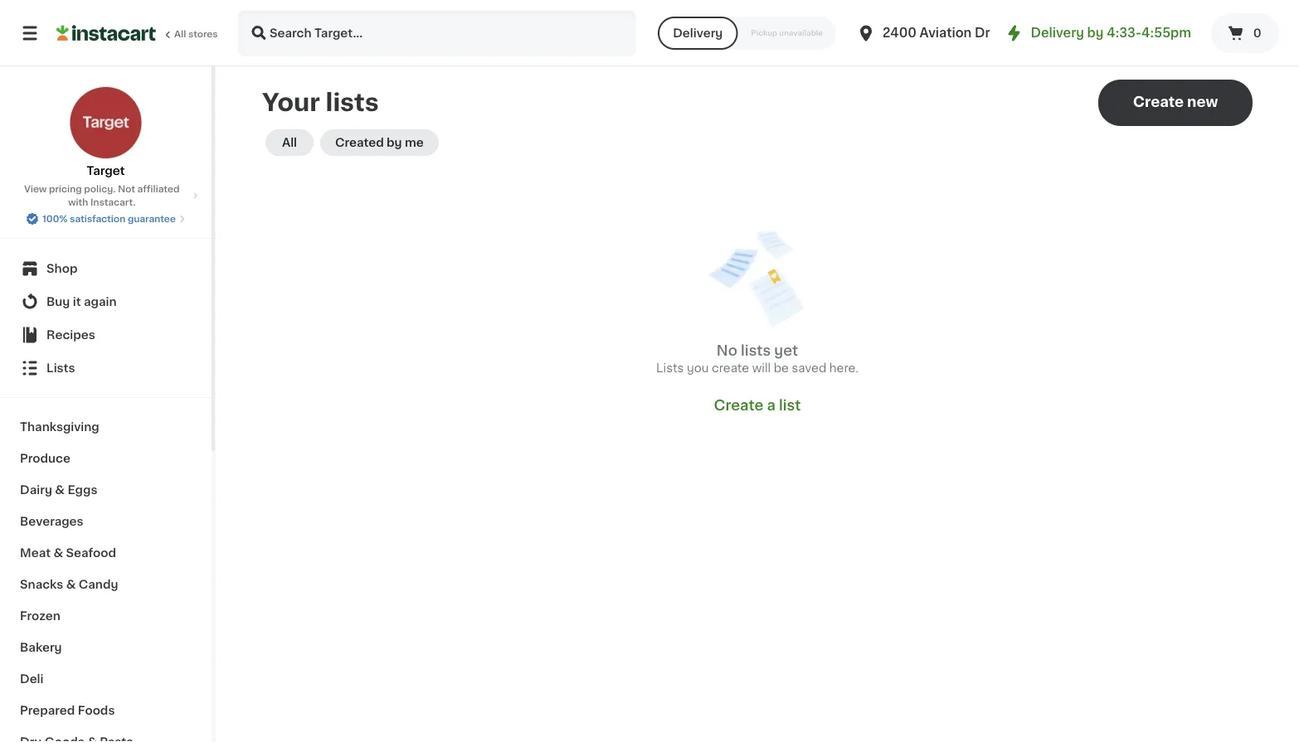 Task type: describe. For each thing, give the bounding box(es) containing it.
target link
[[69, 86, 142, 179]]

delivery button
[[658, 17, 738, 50]]

create
[[712, 363, 749, 374]]

your
[[262, 91, 320, 114]]

2400
[[883, 27, 917, 39]]

guarantee
[[128, 214, 176, 224]]

all stores
[[174, 29, 218, 39]]

lists link
[[10, 352, 202, 385]]

prepared foods
[[20, 705, 115, 717]]

snacks & candy link
[[10, 569, 202, 601]]

your lists
[[262, 91, 379, 114]]

policy.
[[84, 185, 116, 194]]

you
[[687, 363, 709, 374]]

created by me
[[335, 137, 424, 149]]

4:55pm
[[1142, 27, 1191, 39]]

meat & seafood link
[[10, 538, 202, 569]]

deli link
[[10, 664, 202, 695]]

delivery for delivery by 4:33-4:55pm
[[1031, 27, 1084, 39]]

new
[[1187, 95, 1218, 109]]

aviation
[[920, 27, 972, 39]]

again
[[84, 296, 117, 308]]

all for all
[[282, 137, 297, 149]]

beverages
[[20, 516, 83, 528]]

buy
[[46, 296, 70, 308]]

0 button
[[1211, 13, 1279, 53]]

dairy & eggs
[[20, 484, 97, 496]]

meat & seafood
[[20, 548, 116, 559]]

beverages link
[[10, 506, 202, 538]]

foods
[[78, 705, 115, 717]]

create for create a list
[[714, 399, 763, 413]]

target logo image
[[69, 86, 142, 159]]

with
[[68, 198, 88, 207]]

candy
[[79, 579, 118, 591]]

frozen
[[20, 611, 60, 622]]

view pricing policy. not affiliated with instacart.
[[24, 185, 180, 207]]

created
[[335, 137, 384, 149]]

saved
[[792, 363, 827, 374]]

instacart.
[[90, 198, 136, 207]]

create a list link
[[714, 397, 801, 415]]

recipes
[[46, 329, 95, 341]]

lists inside lists 'link'
[[46, 363, 75, 374]]

eggs
[[68, 484, 97, 496]]

here.
[[829, 363, 859, 374]]

4:33-
[[1107, 27, 1142, 39]]

frozen link
[[10, 601, 202, 632]]

dairy
[[20, 484, 52, 496]]

2400 aviation dr button
[[856, 10, 990, 56]]

create new button
[[1098, 80, 1253, 126]]

not
[[118, 185, 135, 194]]

pricing
[[49, 185, 82, 194]]

bakery
[[20, 642, 62, 654]]

me
[[405, 137, 424, 149]]

prepared foods link
[[10, 695, 202, 727]]

deli
[[20, 674, 44, 685]]

target
[[87, 165, 125, 177]]

stores
[[188, 29, 218, 39]]



Task type: vqa. For each thing, say whether or not it's contained in the screenshot.
4:33-
yes



Task type: locate. For each thing, give the bounding box(es) containing it.
it
[[73, 296, 81, 308]]

2400 aviation dr
[[883, 27, 990, 39]]

& for meat
[[53, 548, 63, 559]]

lists inside no lists yet lists you create will be saved here.
[[656, 363, 684, 374]]

delivery for delivery
[[673, 27, 723, 39]]

& left "candy" on the left
[[66, 579, 76, 591]]

prepared
[[20, 705, 75, 717]]

view
[[24, 185, 47, 194]]

affiliated
[[137, 185, 180, 194]]

by inside button
[[387, 137, 402, 149]]

lists for no
[[741, 344, 771, 358]]

yet
[[774, 344, 798, 358]]

by left 4:33-
[[1087, 27, 1104, 39]]

snacks & candy
[[20, 579, 118, 591]]

be
[[774, 363, 789, 374]]

lists down "recipes"
[[46, 363, 75, 374]]

100% satisfaction guarantee
[[42, 214, 176, 224]]

lists left you
[[656, 363, 684, 374]]

& for dairy
[[55, 484, 65, 496]]

no
[[717, 344, 737, 358]]

0
[[1253, 27, 1262, 39]]

None search field
[[237, 10, 636, 56]]

create a list
[[714, 399, 801, 413]]

create left the a
[[714, 399, 763, 413]]

lists
[[326, 91, 379, 114], [741, 344, 771, 358]]

seafood
[[66, 548, 116, 559]]

by left me
[[387, 137, 402, 149]]

2 vertical spatial &
[[66, 579, 76, 591]]

0 vertical spatial lists
[[326, 91, 379, 114]]

1 vertical spatial &
[[53, 548, 63, 559]]

100%
[[42, 214, 68, 224]]

0 horizontal spatial lists
[[46, 363, 75, 374]]

list
[[779, 399, 801, 413]]

all left stores
[[174, 29, 186, 39]]

create inside button
[[1133, 95, 1184, 109]]

0 horizontal spatial by
[[387, 137, 402, 149]]

1 horizontal spatial create
[[1133, 95, 1184, 109]]

100% satisfaction guarantee button
[[26, 209, 186, 226]]

created by me button
[[320, 129, 439, 156]]

service type group
[[658, 17, 836, 50]]

produce link
[[10, 443, 202, 475]]

all
[[174, 29, 186, 39], [282, 137, 297, 149]]

lists inside no lists yet lists you create will be saved here.
[[741, 344, 771, 358]]

dr
[[975, 27, 990, 39]]

shop link
[[10, 252, 202, 285]]

buy it again
[[46, 296, 117, 308]]

0 horizontal spatial delivery
[[673, 27, 723, 39]]

& for snacks
[[66, 579, 76, 591]]

& left eggs
[[55, 484, 65, 496]]

2 lists from the left
[[656, 363, 684, 374]]

shop
[[46, 263, 77, 275]]

create left new
[[1133, 95, 1184, 109]]

all down your on the left top
[[282, 137, 297, 149]]

1 horizontal spatial lists
[[656, 363, 684, 374]]

0 horizontal spatial all
[[174, 29, 186, 39]]

dairy & eggs link
[[10, 475, 202, 506]]

meat
[[20, 548, 51, 559]]

1 vertical spatial by
[[387, 137, 402, 149]]

all stores link
[[56, 10, 219, 56]]

create new
[[1133, 95, 1218, 109]]

instacart logo image
[[56, 23, 156, 43]]

lists for your
[[326, 91, 379, 114]]

0 horizontal spatial create
[[714, 399, 763, 413]]

1 horizontal spatial lists
[[741, 344, 771, 358]]

buy it again link
[[10, 285, 202, 319]]

delivery
[[1031, 27, 1084, 39], [673, 27, 723, 39]]

all for all stores
[[174, 29, 186, 39]]

thanksgiving link
[[10, 411, 202, 443]]

0 vertical spatial create
[[1133, 95, 1184, 109]]

0 vertical spatial by
[[1087, 27, 1104, 39]]

create for create new
[[1133, 95, 1184, 109]]

produce
[[20, 453, 70, 465]]

1 lists from the left
[[46, 363, 75, 374]]

lists up created
[[326, 91, 379, 114]]

1 horizontal spatial delivery
[[1031, 27, 1084, 39]]

bakery link
[[10, 632, 202, 664]]

snacks
[[20, 579, 63, 591]]

&
[[55, 484, 65, 496], [53, 548, 63, 559], [66, 579, 76, 591]]

0 vertical spatial all
[[174, 29, 186, 39]]

1 vertical spatial create
[[714, 399, 763, 413]]

delivery inside button
[[673, 27, 723, 39]]

view pricing policy. not affiliated with instacart. link
[[13, 183, 198, 209]]

1 horizontal spatial all
[[282, 137, 297, 149]]

delivery by 4:33-4:55pm
[[1031, 27, 1191, 39]]

will
[[752, 363, 771, 374]]

lists
[[46, 363, 75, 374], [656, 363, 684, 374]]

a
[[767, 399, 776, 413]]

by
[[1087, 27, 1104, 39], [387, 137, 402, 149]]

thanksgiving
[[20, 421, 99, 433]]

0 horizontal spatial lists
[[326, 91, 379, 114]]

recipes link
[[10, 319, 202, 352]]

1 vertical spatial lists
[[741, 344, 771, 358]]

lists up will
[[741, 344, 771, 358]]

& right meat in the left of the page
[[53, 548, 63, 559]]

create
[[1133, 95, 1184, 109], [714, 399, 763, 413]]

all inside button
[[282, 137, 297, 149]]

by for created
[[387, 137, 402, 149]]

by for delivery
[[1087, 27, 1104, 39]]

all button
[[265, 129, 314, 156]]

1 vertical spatial all
[[282, 137, 297, 149]]

0 vertical spatial &
[[55, 484, 65, 496]]

Search field
[[239, 12, 635, 55]]

no lists yet lists you create will be saved here.
[[656, 344, 859, 374]]

1 horizontal spatial by
[[1087, 27, 1104, 39]]

satisfaction
[[70, 214, 125, 224]]

delivery by 4:33-4:55pm link
[[1004, 23, 1191, 43]]



